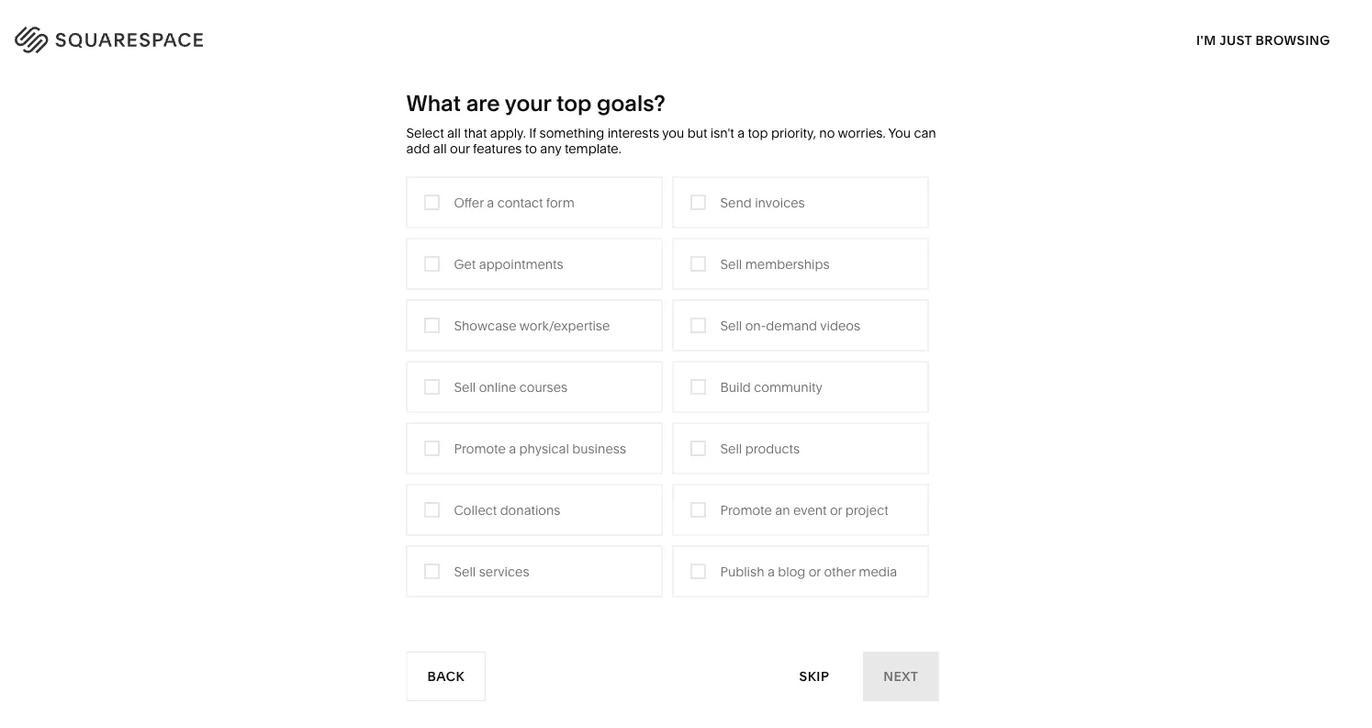 Task type: locate. For each thing, give the bounding box(es) containing it.
0 horizontal spatial promote
[[454, 441, 506, 456]]

entertainment
[[454, 393, 539, 409]]

a right "isn't"
[[737, 125, 745, 141]]

1 horizontal spatial an
[[1103, 109, 1121, 127]]

1 horizontal spatial promote
[[720, 502, 772, 518]]

promote a physical business
[[454, 441, 626, 456]]

promote for promote an event or project
[[720, 502, 772, 518]]

0 horizontal spatial top
[[556, 89, 592, 116]]

1 horizontal spatial all
[[447, 125, 461, 141]]

whether you need a portfolio website, an online store, or a personal blog, you can use squarespace's customizable and responsive website templates to get started.
[[836, 109, 1255, 162]]

1 horizontal spatial to
[[1048, 144, 1062, 162]]

1 vertical spatial an
[[775, 502, 790, 518]]

you left 'but'
[[662, 125, 684, 141]]

or right blog
[[809, 564, 821, 579]]

& for podcasts
[[689, 311, 697, 326]]

promote down entertainment
[[454, 441, 506, 456]]

make
[[54, 99, 175, 156]]

0 vertical spatial top
[[556, 89, 592, 116]]

get
[[454, 256, 476, 272]]

& right home
[[882, 256, 890, 271]]

showcase
[[454, 318, 517, 333]]

yours
[[54, 145, 176, 202]]

website,
[[1041, 109, 1100, 127]]

something
[[539, 125, 604, 141]]

an left event
[[775, 502, 790, 518]]

restaurants
[[648, 283, 719, 299]]

or right event
[[830, 502, 842, 518]]

1 vertical spatial or
[[830, 502, 842, 518]]

next button
[[863, 652, 939, 701]]

sell memberships
[[720, 256, 830, 272]]

to right features
[[525, 141, 537, 156]]

online up started.
[[1124, 109, 1167, 127]]

products
[[745, 441, 800, 456]]

publish a blog or other media
[[720, 564, 897, 579]]

nature & animals
[[842, 283, 945, 299]]

ease.
[[290, 145, 406, 202]]

promote up the publish
[[720, 502, 772, 518]]

travel link
[[648, 256, 702, 271]]

skip
[[799, 669, 829, 684]]

interests
[[607, 125, 659, 141]]

all left that
[[447, 125, 461, 141]]

started.
[[1092, 144, 1146, 162]]

to inside what are your top goals? select all that apply. if something interests you but isn't a top priority, no worries. you can add all our features to any template.
[[525, 141, 537, 156]]

you left need
[[899, 109, 924, 127]]

1 horizontal spatial or
[[830, 502, 842, 518]]

showcase work/expertise
[[454, 318, 610, 333]]

2 vertical spatial or
[[809, 564, 821, 579]]

& right estate
[[718, 393, 726, 409]]

sell left services
[[454, 564, 476, 579]]

non-
[[539, 338, 570, 354]]

skip button
[[779, 651, 849, 702]]

real
[[648, 393, 674, 409]]

on-
[[745, 318, 766, 333]]

2 horizontal spatial or
[[1213, 109, 1228, 127]]

responsive
[[836, 144, 913, 162]]

or inside whether you need a portfolio website, an online store, or a personal blog, you can use squarespace's customizable and responsive website templates to get started.
[[1213, 109, 1228, 127]]

local
[[454, 311, 487, 326]]

an inside whether you need a portfolio website, an online store, or a personal blog, you can use squarespace's customizable and responsive website templates to get started.
[[1103, 109, 1121, 127]]

sell for sell on-demand videos
[[720, 318, 742, 333]]

community
[[754, 379, 822, 395]]

our
[[450, 141, 470, 156]]

you
[[899, 109, 924, 127], [662, 125, 684, 141], [939, 126, 964, 144]]

you inside what are your top goals? select all that apply. if something interests you but isn't a top priority, no worries. you can add all our features to any template.
[[662, 125, 684, 141]]

0 horizontal spatial an
[[775, 502, 790, 518]]

project
[[845, 502, 888, 518]]

can left use
[[968, 126, 993, 144]]

are
[[466, 89, 500, 116]]

0 vertical spatial an
[[1103, 109, 1121, 127]]

just
[[1219, 32, 1252, 48]]

template
[[274, 99, 472, 156]]

top right "isn't"
[[748, 125, 768, 141]]

your
[[505, 89, 551, 116]]

& for non-
[[528, 338, 536, 354]]

media & podcasts
[[648, 311, 756, 326]]

podcasts
[[700, 311, 756, 326]]

or for other
[[809, 564, 821, 579]]

to left get
[[1048, 144, 1062, 162]]

lusaka image
[[487, 628, 858, 726]]

& down showcase work/expertise
[[528, 338, 536, 354]]

1 horizontal spatial online
[[1124, 109, 1167, 127]]

sell online courses
[[454, 379, 568, 395]]

a left blog
[[767, 564, 775, 579]]

degraw element
[[55, 628, 425, 726]]

estate
[[677, 393, 715, 409]]

fashion link
[[454, 256, 520, 271]]

promote an event or project
[[720, 502, 888, 518]]

build
[[720, 379, 751, 395]]

you
[[888, 125, 911, 141]]

or left the and
[[1213, 109, 1228, 127]]

professional
[[454, 283, 528, 299]]

sell for sell online courses
[[454, 379, 476, 395]]

with
[[186, 145, 279, 202]]

&
[[882, 256, 890, 271], [885, 283, 894, 299], [689, 311, 697, 326], [528, 338, 536, 354], [718, 393, 726, 409]]

demand
[[766, 318, 817, 333]]

squarespace logo image
[[37, 23, 225, 50]]

publish
[[720, 564, 764, 579]]

community
[[454, 338, 524, 354]]

0 vertical spatial promote
[[454, 441, 506, 456]]

online down 'community'
[[479, 379, 516, 395]]

what
[[406, 89, 461, 116]]

sell down 'community'
[[454, 379, 476, 395]]

0 vertical spatial online
[[1124, 109, 1167, 127]]

0 horizontal spatial any
[[186, 99, 263, 156]]

sell left products
[[720, 441, 742, 456]]

a right store,
[[1231, 109, 1240, 127]]

you right blog,
[[939, 126, 964, 144]]

an
[[1103, 109, 1121, 127], [775, 502, 790, 518]]

home & decor
[[842, 256, 930, 271]]

worries.
[[838, 125, 886, 141]]

media & podcasts link
[[648, 311, 774, 326]]

sell
[[720, 256, 742, 272], [720, 318, 742, 333], [454, 379, 476, 395], [720, 441, 742, 456], [454, 564, 476, 579]]

sell up 'restaurants' link
[[720, 256, 742, 272]]

can right you
[[914, 125, 936, 141]]

& for animals
[[885, 283, 894, 299]]

1 horizontal spatial any
[[540, 141, 561, 156]]

features
[[473, 141, 522, 156]]

get appointments
[[454, 256, 563, 272]]

build community
[[720, 379, 822, 395]]

all left "our" at top left
[[433, 141, 447, 156]]

& right nature
[[885, 283, 894, 299]]

a
[[967, 109, 975, 127], [1231, 109, 1240, 127], [737, 125, 745, 141], [487, 195, 494, 210], [509, 441, 516, 456], [767, 564, 775, 579]]

animals
[[897, 283, 945, 299]]

online inside whether you need a portfolio website, an online store, or a personal blog, you can use squarespace's customizable and responsive website templates to get started.
[[1124, 109, 1167, 127]]

1 vertical spatial promote
[[720, 502, 772, 518]]

sell left on-
[[720, 318, 742, 333]]

0 horizontal spatial or
[[809, 564, 821, 579]]

collect donations
[[454, 502, 560, 518]]

0 horizontal spatial to
[[525, 141, 537, 156]]

1 horizontal spatial can
[[968, 126, 993, 144]]

promote for promote a physical business
[[454, 441, 506, 456]]

can inside whether you need a portfolio website, an online store, or a personal blog, you can use squarespace's customizable and responsive website templates to get started.
[[968, 126, 993, 144]]

services
[[479, 564, 529, 579]]

top up something
[[556, 89, 592, 116]]

store,
[[1170, 109, 1210, 127]]

0 horizontal spatial you
[[662, 125, 684, 141]]

add
[[406, 141, 430, 156]]

1 vertical spatial online
[[479, 379, 516, 395]]

but
[[687, 125, 707, 141]]

1 vertical spatial top
[[748, 125, 768, 141]]

blog
[[778, 564, 805, 579]]

0 vertical spatial or
[[1213, 109, 1228, 127]]

work/expertise
[[519, 318, 610, 333]]

an up started.
[[1103, 109, 1121, 127]]

template.
[[565, 141, 621, 156]]

local business link
[[454, 311, 562, 326]]

& right media
[[689, 311, 697, 326]]

or for project
[[830, 502, 842, 518]]

to inside whether you need a portfolio website, an online store, or a personal blog, you can use squarespace's customizable and responsive website templates to get started.
[[1048, 144, 1062, 162]]

0 horizontal spatial can
[[914, 125, 936, 141]]



Task type: describe. For each thing, give the bounding box(es) containing it.
fitness link
[[842, 311, 903, 326]]

what are your top goals? select all that apply. if something interests you but isn't a top priority, no worries. you can add all our features to any template.
[[406, 89, 936, 156]]

send invoices
[[720, 195, 805, 210]]

other
[[824, 564, 856, 579]]

offer a contact form
[[454, 195, 575, 210]]

home
[[842, 256, 879, 271]]

1 horizontal spatial top
[[748, 125, 768, 141]]

squarespace logo link
[[37, 23, 291, 50]]

if
[[529, 125, 536, 141]]

community & non-profits link
[[454, 338, 626, 354]]

a left "physical"
[[509, 441, 516, 456]]

fashion
[[454, 256, 501, 271]]

0 horizontal spatial online
[[479, 379, 516, 395]]

a inside what are your top goals? select all that apply. if something interests you but isn't a top priority, no worries. you can add all our features to any template.
[[737, 125, 745, 141]]

whether
[[836, 109, 895, 127]]

profits
[[570, 338, 607, 354]]

contact
[[497, 195, 543, 210]]

home & decor link
[[842, 256, 949, 271]]

nature
[[842, 283, 882, 299]]

real estate & properties link
[[648, 393, 810, 409]]

community & non-profits
[[454, 338, 607, 354]]

2 horizontal spatial you
[[939, 126, 964, 144]]

blog,
[[901, 126, 936, 144]]

can inside what are your top goals? select all that apply. if something interests you but isn't a top priority, no worries. you can add all our features to any template.
[[914, 125, 936, 141]]

make any template yours with ease.
[[54, 99, 482, 202]]

priority,
[[771, 125, 816, 141]]

professional services
[[454, 283, 583, 299]]

apply.
[[490, 125, 526, 141]]

a right need
[[967, 109, 975, 127]]

templates
[[974, 144, 1044, 162]]

sell for sell products
[[720, 441, 742, 456]]

no
[[819, 125, 835, 141]]

local business
[[454, 311, 544, 326]]

select
[[406, 125, 444, 141]]

degraw image
[[55, 628, 425, 726]]

browsing
[[1256, 32, 1330, 48]]

invoices
[[755, 195, 805, 210]]

& for decor
[[882, 256, 890, 271]]

a right offer
[[487, 195, 494, 210]]

i'm
[[1196, 32, 1216, 48]]

professional services link
[[454, 283, 601, 299]]

business
[[572, 441, 626, 456]]

media
[[648, 311, 686, 326]]

sell services
[[454, 564, 529, 579]]

services
[[531, 283, 583, 299]]

sell products
[[720, 441, 800, 456]]

form
[[546, 195, 575, 210]]

weddings
[[648, 366, 710, 381]]

nature & animals link
[[842, 283, 964, 299]]

website
[[916, 144, 971, 162]]

sell for sell memberships
[[720, 256, 742, 272]]

personal
[[836, 126, 897, 144]]

get
[[1065, 144, 1089, 162]]

restaurants link
[[648, 283, 738, 299]]

goals?
[[597, 89, 666, 116]]

back
[[427, 669, 465, 684]]

use
[[997, 126, 1022, 144]]

collect
[[454, 502, 497, 518]]

travel
[[648, 256, 683, 271]]

i'm just browsing
[[1196, 32, 1330, 48]]

i'm just browsing link
[[1196, 15, 1330, 65]]

any inside "make any template yours with ease."
[[186, 99, 263, 156]]

clarkson element
[[920, 628, 1290, 726]]

videos
[[820, 318, 860, 333]]

portfolio
[[978, 109, 1038, 127]]

customizable
[[1131, 126, 1225, 144]]

memberships
[[745, 256, 830, 272]]

0 horizontal spatial all
[[433, 141, 447, 156]]

appointments
[[479, 256, 563, 272]]

weddings link
[[648, 366, 728, 381]]

sell for sell services
[[454, 564, 476, 579]]

any inside what are your top goals? select all that apply. if something interests you but isn't a top priority, no worries. you can add all our features to any template.
[[540, 141, 561, 156]]

real estate & properties
[[648, 393, 792, 409]]

courses
[[519, 379, 568, 395]]

next
[[883, 669, 919, 684]]

entertainment link
[[454, 393, 558, 409]]

1 horizontal spatial you
[[899, 109, 924, 127]]

properties
[[729, 393, 792, 409]]

donations
[[500, 502, 560, 518]]

event
[[793, 502, 827, 518]]

offer
[[454, 195, 484, 210]]

lusaka element
[[487, 628, 858, 726]]

clarkson image
[[920, 628, 1290, 726]]

isn't
[[710, 125, 734, 141]]

sell on-demand videos
[[720, 318, 860, 333]]



Task type: vqa. For each thing, say whether or not it's contained in the screenshot.
Sell Services
yes



